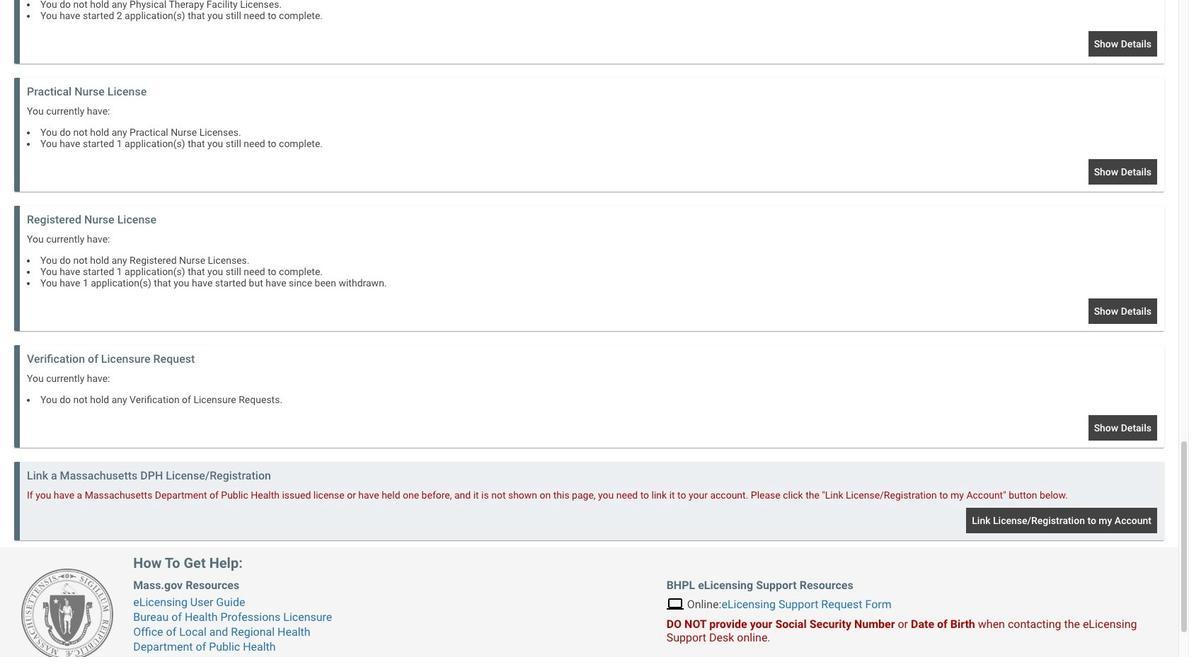 Task type: vqa. For each thing, say whether or not it's contained in the screenshot.
"Massachusetts state seal" image
yes



Task type: describe. For each thing, give the bounding box(es) containing it.
massachusetts state seal image
[[21, 569, 113, 658]]



